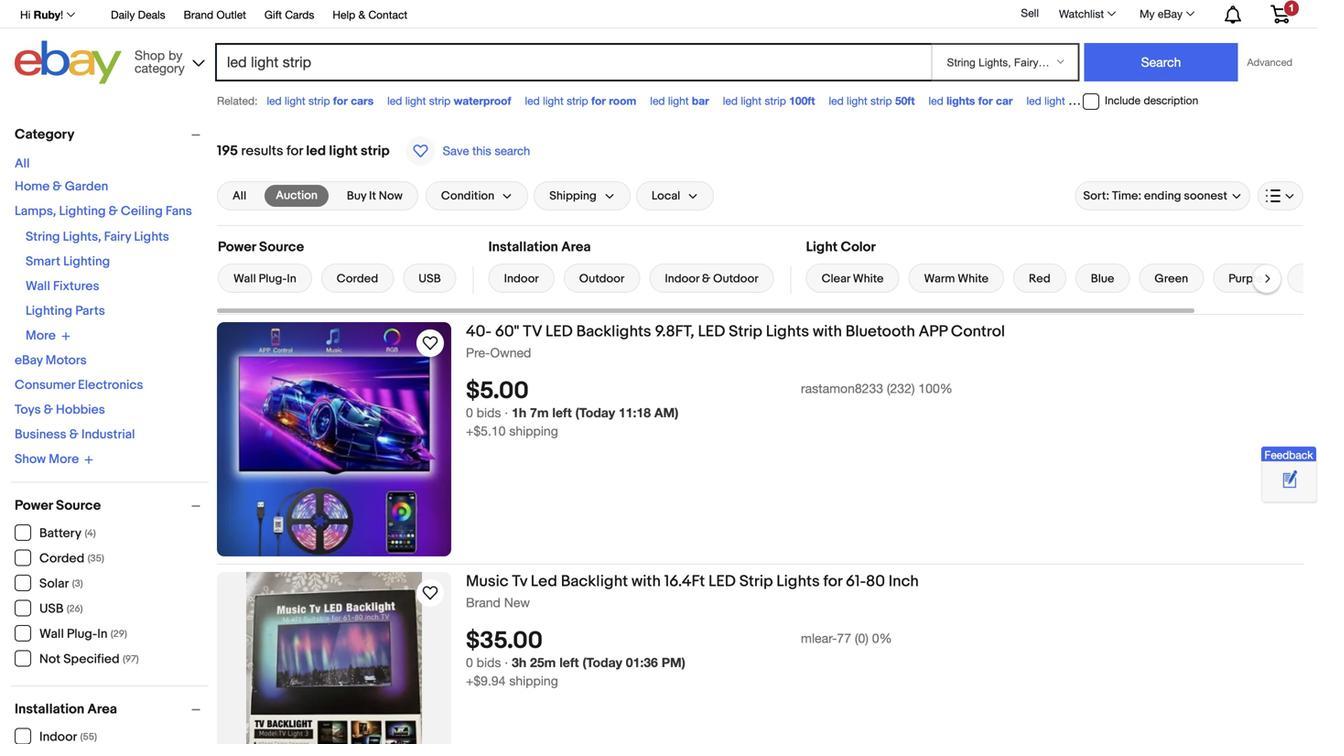 Task type: vqa. For each thing, say whether or not it's contained in the screenshot.
bottommost Strip
yes



Task type: describe. For each thing, give the bounding box(es) containing it.
light for led light bar
[[668, 94, 689, 107]]

hi ruby !
[[20, 8, 63, 21]]

100ft
[[790, 94, 816, 107]]

led for $35.00
[[709, 572, 736, 592]]

business & industrial link
[[15, 427, 135, 443]]

bids inside rastamon8233 (232) 100% 0 bids · 1h 7m left (today 11:18 am) +$5.10 shipping
[[477, 405, 501, 421]]

strip for led light strip waterproof
[[429, 94, 451, 107]]

$35.00
[[466, 628, 543, 656]]

3h
[[512, 655, 527, 671]]

room
[[609, 94, 637, 107]]

sort:
[[1084, 189, 1110, 203]]

led for led light strip outdoor
[[1027, 94, 1042, 107]]

brand inside account navigation
[[184, 8, 214, 21]]

specified
[[63, 652, 120, 668]]

related:
[[217, 94, 258, 107]]

$5.00
[[466, 378, 529, 406]]

!
[[60, 8, 63, 21]]

light for led light strip outdoor
[[1045, 94, 1066, 107]]

in for wall plug-in (29)
[[97, 627, 108, 642]]

led right tv
[[546, 322, 573, 342]]

wall inside string lights, fairy lights smart lighting wall fixtures lighting parts
[[26, 279, 50, 294]]

for left cars
[[333, 94, 348, 107]]

Auction selected text field
[[276, 188, 318, 204]]

shop by category banner
[[10, 0, 1304, 89]]

area inside main content
[[562, 239, 591, 256]]

0 inside mlear-77 (0) 0% 0 bids · 3h 25m left (today 01:36 pm) +$9.94 shipping
[[466, 655, 473, 671]]

brand inside music tv led backlight with 16.4ft led strip lights for 61-80 inch brand new
[[466, 595, 501, 610]]

show more
[[15, 452, 79, 468]]

music tv led backlight with 16.4ft led strip lights for 61-80 inch brand new
[[466, 572, 919, 610]]

7m
[[530, 405, 549, 421]]

wall for wall plug-in
[[234, 272, 256, 286]]

1 outdoor from the left
[[580, 272, 625, 286]]

warm white
[[925, 272, 989, 286]]

& up the fairy
[[109, 204, 118, 219]]

(26)
[[67, 604, 83, 615]]

account navigation
[[10, 0, 1304, 28]]

shipping button
[[534, 181, 631, 211]]

led for led lights for car
[[929, 94, 944, 107]]

now
[[379, 189, 403, 203]]

tv
[[523, 322, 542, 342]]

all link for auction link
[[222, 185, 258, 207]]

+$5.10
[[466, 424, 506, 439]]

led light strip 50ft
[[829, 94, 915, 107]]

auction link
[[265, 185, 329, 207]]

music tv led backlight with 16.4ft led strip lights for 61-80 inch image
[[246, 572, 422, 745]]

corded (35)
[[39, 551, 104, 567]]

(29)
[[111, 629, 127, 641]]

listing options selector. list view selected. image
[[1267, 189, 1296, 203]]

usb for usb
[[419, 272, 441, 286]]

mlear-
[[801, 631, 837, 646]]

advanced link
[[1239, 44, 1302, 81]]

show more button
[[15, 452, 94, 468]]

parts
[[75, 304, 105, 319]]

light for led light strip 100ft
[[741, 94, 762, 107]]

search
[[495, 144, 530, 158]]

2 outdoor from the left
[[714, 272, 759, 286]]

led light strip 100ft
[[723, 94, 816, 107]]

& inside account navigation
[[359, 8, 366, 21]]

it
[[369, 189, 376, 203]]

9.8ft,
[[655, 322, 695, 342]]

led for led light bar
[[651, 94, 665, 107]]

strip for $35.00
[[740, 572, 773, 592]]

main content containing $5.00
[[217, 117, 1319, 745]]

brand outlet link
[[184, 5, 246, 26]]

fairy
[[104, 229, 131, 245]]

string lights, fairy lights link
[[26, 229, 169, 245]]

watch music tv led backlight with 16.4ft led strip lights for 61-80 inch image
[[419, 582, 441, 604]]

led for led light strip 100ft
[[723, 94, 738, 107]]

wall plug-in
[[234, 272, 297, 286]]

(55) link
[[15, 729, 97, 745]]

string lights, fairy lights smart lighting wall fixtures lighting parts
[[26, 229, 169, 319]]

green link
[[1140, 264, 1205, 293]]

strip inside main content
[[361, 143, 390, 159]]

yel link
[[1288, 264, 1319, 293]]

not
[[39, 652, 61, 668]]

0 horizontal spatial installation
[[15, 702, 84, 718]]

sell link
[[1013, 7, 1048, 19]]

(97)
[[123, 654, 139, 666]]

motors
[[46, 353, 87, 369]]

led
[[531, 572, 558, 592]]

led for led light strip for cars
[[267, 94, 282, 107]]

wall fixtures link
[[26, 279, 99, 294]]

0 horizontal spatial source
[[56, 498, 101, 514]]

brand outlet
[[184, 8, 246, 21]]

1 horizontal spatial installation
[[489, 239, 559, 256]]

+$9.94
[[466, 674, 506, 689]]

help
[[333, 8, 356, 21]]

include
[[1105, 94, 1141, 107]]

(55)
[[78, 732, 97, 744]]

consumer
[[15, 378, 75, 393]]

& right home
[[53, 179, 62, 195]]

installation area inside main content
[[489, 239, 591, 256]]

· inside mlear-77 (0) 0% 0 bids · 3h 25m left (today 01:36 pm) +$9.94 shipping
[[505, 655, 508, 671]]

fixtures
[[53, 279, 99, 294]]

hobbies
[[56, 403, 105, 418]]

with inside music tv led backlight with 16.4ft led strip lights for 61-80 inch brand new
[[632, 572, 661, 592]]

owned
[[490, 345, 531, 360]]

condition button
[[426, 181, 529, 211]]

strip for led light strip for cars
[[309, 94, 330, 107]]

corded for corded
[[337, 272, 378, 286]]

& down hobbies
[[69, 427, 79, 443]]

white for warm white
[[958, 272, 989, 286]]

sort: time: ending soonest
[[1084, 189, 1228, 203]]

led for led light strip waterproof
[[388, 94, 402, 107]]

1h
[[512, 405, 527, 421]]

save this search
[[443, 144, 530, 158]]

0 horizontal spatial power
[[15, 498, 53, 514]]

01:36
[[626, 655, 658, 671]]

0 horizontal spatial installation area
[[15, 702, 117, 718]]

warm white link
[[909, 264, 1005, 293]]

home & garden
[[15, 179, 108, 195]]

led lights for car
[[929, 94, 1013, 107]]

power source button
[[15, 498, 209, 514]]

(3)
[[72, 578, 83, 590]]

led for led light strip for room
[[525, 94, 540, 107]]

lights,
[[63, 229, 101, 245]]

strip for led light strip outdoor
[[1069, 94, 1090, 107]]

gift
[[265, 8, 282, 21]]

left inside mlear-77 (0) 0% 0 bids · 3h 25m left (today 01:36 pm) +$9.94 shipping
[[560, 655, 579, 671]]

strip for led light strip 100ft
[[765, 94, 787, 107]]

1 vertical spatial lighting
[[63, 254, 110, 270]]

ebay motors link
[[15, 353, 87, 369]]

for inside music tv led backlight with 16.4ft led strip lights for 61-80 inch brand new
[[824, 572, 843, 592]]

lights inside string lights, fairy lights smart lighting wall fixtures lighting parts
[[134, 229, 169, 245]]

cards
[[285, 8, 314, 21]]

outlet
[[217, 8, 246, 21]]

white for clear white
[[853, 272, 884, 286]]

& up 40- 60" tv led backlights 9.8ft,  led strip lights with bluetooth app control heading
[[702, 272, 711, 286]]

lamps, lighting & ceiling fans
[[15, 204, 192, 219]]

daily
[[111, 8, 135, 21]]

music
[[466, 572, 509, 592]]



Task type: locate. For each thing, give the bounding box(es) containing it.
light for led light strip for room
[[543, 94, 564, 107]]

1 shipping from the top
[[509, 424, 558, 439]]

left right 25m
[[560, 655, 579, 671]]

strip for led light strip for room
[[567, 94, 589, 107]]

white inside clear white link
[[853, 272, 884, 286]]

show
[[15, 452, 46, 468]]

1 · from the top
[[505, 405, 508, 421]]

0 horizontal spatial ebay
[[15, 353, 43, 369]]

corded for corded (35)
[[39, 551, 85, 567]]

1 horizontal spatial installation area
[[489, 239, 591, 256]]

main content
[[217, 117, 1319, 745]]

in left corded link
[[287, 272, 297, 286]]

0
[[466, 405, 473, 421], [466, 655, 473, 671]]

195 results for led light strip
[[217, 143, 390, 159]]

50ft
[[896, 94, 915, 107]]

white
[[853, 272, 884, 286], [958, 272, 989, 286]]

strip left 50ft
[[871, 94, 893, 107]]

strip left outdoor
[[1069, 94, 1090, 107]]

0 vertical spatial lighting
[[59, 204, 106, 219]]

0 vertical spatial plug-
[[259, 272, 287, 286]]

0 horizontal spatial indoor
[[504, 272, 539, 286]]

time:
[[1113, 189, 1142, 203]]

1 vertical spatial all
[[233, 189, 247, 203]]

1 vertical spatial installation area
[[15, 702, 117, 718]]

light right bar
[[741, 94, 762, 107]]

wall plug-in (29)
[[39, 627, 127, 642]]

strip down search for anything text box
[[567, 94, 589, 107]]

power up battery
[[15, 498, 53, 514]]

light right car
[[1045, 94, 1066, 107]]

not specified (97)
[[39, 652, 139, 668]]

buy
[[347, 189, 367, 203]]

all down 195
[[233, 189, 247, 203]]

source up battery (4)
[[56, 498, 101, 514]]

power source
[[218, 239, 304, 256], [15, 498, 101, 514]]

left right "7m" in the bottom left of the page
[[553, 405, 572, 421]]

white inside warm white link
[[958, 272, 989, 286]]

1 vertical spatial power source
[[15, 498, 101, 514]]

condition
[[441, 189, 495, 203]]

all link up home
[[15, 156, 30, 172]]

1 vertical spatial with
[[632, 572, 661, 592]]

usb for usb (26)
[[39, 602, 64, 617]]

light left bar
[[668, 94, 689, 107]]

1 horizontal spatial power
[[218, 239, 256, 256]]

16.4ft
[[665, 572, 705, 592]]

area up (55) in the bottom left of the page
[[87, 702, 117, 718]]

description
[[1144, 94, 1199, 107]]

lights for $35.00
[[777, 572, 820, 592]]

outdoor up 40- 60" tv led backlights 9.8ft,  led strip lights with bluetooth app control heading
[[714, 272, 759, 286]]

1 vertical spatial power
[[15, 498, 53, 514]]

1 horizontal spatial in
[[287, 272, 297, 286]]

installation area up indoor link at the top of page
[[489, 239, 591, 256]]

all for home & garden link all link
[[15, 156, 30, 172]]

light down search for anything text box
[[543, 94, 564, 107]]

all for auction link's all link
[[233, 189, 247, 203]]

white right warm
[[958, 272, 989, 286]]

clear white
[[822, 272, 884, 286]]

0 vertical spatial all
[[15, 156, 30, 172]]

gift cards
[[265, 8, 314, 21]]

1 horizontal spatial plug-
[[259, 272, 287, 286]]

1 vertical spatial (today
[[583, 655, 623, 671]]

1 horizontal spatial area
[[562, 239, 591, 256]]

1 horizontal spatial corded
[[337, 272, 378, 286]]

string
[[26, 229, 60, 245]]

(today inside rastamon8233 (232) 100% 0 bids · 1h 7m left (today 11:18 am) +$5.10 shipping
[[576, 405, 616, 421]]

bids
[[477, 405, 501, 421], [477, 655, 501, 671]]

strip right 16.4ft on the bottom right of page
[[740, 572, 773, 592]]

(35)
[[88, 553, 104, 565]]

2 white from the left
[[958, 272, 989, 286]]

lamps, lighting & ceiling fans link
[[15, 204, 192, 219]]

local
[[652, 189, 681, 203]]

0 horizontal spatial outdoor
[[580, 272, 625, 286]]

led right waterproof
[[525, 94, 540, 107]]

strip left waterproof
[[429, 94, 451, 107]]

indoor for indoor
[[504, 272, 539, 286]]

plug- for wall plug-in
[[259, 272, 287, 286]]

strip inside 40- 60" tv led backlights 9.8ft,  led strip lights with bluetooth app control pre-owned
[[729, 322, 763, 342]]

shipping
[[550, 189, 597, 203]]

all up home
[[15, 156, 30, 172]]

0 horizontal spatial all link
[[15, 156, 30, 172]]

strip up buy it now link
[[361, 143, 390, 159]]

0 vertical spatial with
[[813, 322, 842, 342]]

in left the (29)
[[97, 627, 108, 642]]

25m
[[530, 655, 556, 671]]

0 inside rastamon8233 (232) 100% 0 bids · 1h 7m left (today 11:18 am) +$5.10 shipping
[[466, 405, 473, 421]]

lamps,
[[15, 204, 56, 219]]

led right car
[[1027, 94, 1042, 107]]

0 vertical spatial strip
[[729, 322, 763, 342]]

plug- for wall plug-in (29)
[[67, 627, 97, 642]]

light right cars
[[405, 94, 426, 107]]

1 white from the left
[[853, 272, 884, 286]]

shop
[[135, 48, 165, 63]]

lights down ceiling
[[134, 229, 169, 245]]

with inside 40- 60" tv led backlights 9.8ft,  led strip lights with bluetooth app control pre-owned
[[813, 322, 842, 342]]

led right bar
[[723, 94, 738, 107]]

1 horizontal spatial source
[[259, 239, 304, 256]]

fans
[[166, 204, 192, 219]]

light for led light strip for cars
[[285, 94, 306, 107]]

1 vertical spatial ebay
[[15, 353, 43, 369]]

all inside main content
[[233, 189, 247, 203]]

1 vertical spatial plug-
[[67, 627, 97, 642]]

battery (4)
[[39, 526, 96, 542]]

1 horizontal spatial ebay
[[1158, 7, 1183, 20]]

1 vertical spatial left
[[560, 655, 579, 671]]

& right help
[[359, 8, 366, 21]]

music tv led backlight with 16.4ft led strip lights for 61-80 inch heading
[[466, 572, 919, 592]]

0 horizontal spatial all
[[15, 156, 30, 172]]

1 vertical spatial all link
[[222, 185, 258, 207]]

bids inside mlear-77 (0) 0% 0 bids · 3h 25m left (today 01:36 pm) +$9.94 shipping
[[477, 655, 501, 671]]

· inside rastamon8233 (232) 100% 0 bids · 1h 7m left (today 11:18 am) +$5.10 shipping
[[505, 405, 508, 421]]

& right toys
[[44, 403, 53, 418]]

installation area up '(55)' link
[[15, 702, 117, 718]]

smart
[[26, 254, 60, 270]]

outdoor link
[[564, 264, 640, 293]]

watch 40- 60" tv led backlights 9.8ft,  led strip lights with bluetooth app control image
[[419, 332, 441, 354]]

usb left (26)
[[39, 602, 64, 617]]

backlight
[[561, 572, 628, 592]]

1 horizontal spatial outdoor
[[714, 272, 759, 286]]

0 vertical spatial bids
[[477, 405, 501, 421]]

sort: time: ending soonest button
[[1076, 181, 1251, 211]]

led right 100ft
[[829, 94, 844, 107]]

power up wall plug-in link on the left of page
[[218, 239, 256, 256]]

0 vertical spatial power source
[[218, 239, 304, 256]]

1 horizontal spatial with
[[813, 322, 842, 342]]

(today left 11:18
[[576, 405, 616, 421]]

0 vertical spatial usb
[[419, 272, 441, 286]]

power source up wall plug-in link on the left of page
[[218, 239, 304, 256]]

led left the lights
[[929, 94, 944, 107]]

0 vertical spatial ebay
[[1158, 7, 1183, 20]]

2 indoor from the left
[[665, 272, 700, 286]]

1 horizontal spatial power source
[[218, 239, 304, 256]]

1 vertical spatial strip
[[740, 572, 773, 592]]

deals
[[138, 8, 165, 21]]

light inside main content
[[329, 143, 358, 159]]

shipping inside mlear-77 (0) 0% 0 bids · 3h 25m left (today 01:36 pm) +$9.94 shipping
[[509, 674, 558, 689]]

0 up the '+$5.10'
[[466, 405, 473, 421]]

for right results
[[287, 143, 303, 159]]

lighting parts link
[[26, 304, 105, 319]]

source up wall plug-in link on the left of page
[[259, 239, 304, 256]]

lighting down garden
[[59, 204, 106, 219]]

light for led light strip waterproof
[[405, 94, 426, 107]]

led right related:
[[267, 94, 282, 107]]

more down business & industrial link
[[49, 452, 79, 468]]

0 horizontal spatial brand
[[184, 8, 214, 21]]

led right room
[[651, 94, 665, 107]]

lights inside 40- 60" tv led backlights 9.8ft,  led strip lights with bluetooth app control pre-owned
[[766, 322, 810, 342]]

led inside music tv led backlight with 16.4ft led strip lights for 61-80 inch brand new
[[709, 572, 736, 592]]

0 vertical spatial left
[[553, 405, 572, 421]]

soonest
[[1185, 189, 1228, 203]]

advanced
[[1248, 56, 1293, 68]]

led
[[546, 322, 573, 342], [698, 322, 726, 342], [709, 572, 736, 592]]

shipping down "7m" in the bottom left of the page
[[509, 424, 558, 439]]

brand left outlet
[[184, 8, 214, 21]]

buy it now
[[347, 189, 403, 203]]

strip for led light strip 50ft
[[871, 94, 893, 107]]

1 indoor from the left
[[504, 272, 539, 286]]

waterproof
[[454, 94, 511, 107]]

in for wall plug-in
[[287, 272, 297, 286]]

area up outdoor link on the left of the page
[[562, 239, 591, 256]]

corded left 'usb' link
[[337, 272, 378, 286]]

2 bids from the top
[[477, 655, 501, 671]]

0 vertical spatial shipping
[[509, 424, 558, 439]]

0 vertical spatial installation area
[[489, 239, 591, 256]]

backlights
[[577, 322, 652, 342]]

with left 16.4ft on the bottom right of page
[[632, 572, 661, 592]]

0 vertical spatial power
[[218, 239, 256, 256]]

lights up "rastamon8233"
[[766, 322, 810, 342]]

(today left 01:36
[[583, 655, 623, 671]]

indoor & outdoor
[[665, 272, 759, 286]]

2 0 from the top
[[466, 655, 473, 671]]

strip left cars
[[309, 94, 330, 107]]

shipping down 25m
[[509, 674, 558, 689]]

plug- left corded link
[[259, 272, 287, 286]]

1 vertical spatial installation
[[15, 702, 84, 718]]

1 horizontal spatial all link
[[222, 185, 258, 207]]

0 vertical spatial (today
[[576, 405, 616, 421]]

help & contact
[[333, 8, 408, 21]]

corded
[[337, 272, 378, 286], [39, 551, 85, 567]]

pm)
[[662, 655, 686, 671]]

strip inside music tv led backlight with 16.4ft led strip lights for 61-80 inch brand new
[[740, 572, 773, 592]]

· left the 3h at the left bottom
[[505, 655, 508, 671]]

ebay inside my ebay link
[[1158, 7, 1183, 20]]

warm
[[925, 272, 956, 286]]

lighting up more button
[[26, 304, 72, 319]]

lights inside music tv led backlight with 16.4ft led strip lights for 61-80 inch brand new
[[777, 572, 820, 592]]

1 vertical spatial brand
[[466, 595, 501, 610]]

1 bids from the top
[[477, 405, 501, 421]]

1 vertical spatial in
[[97, 627, 108, 642]]

light left 50ft
[[847, 94, 868, 107]]

1 horizontal spatial usb
[[419, 272, 441, 286]]

by
[[169, 48, 183, 63]]

strip down the indoor & outdoor on the right top of page
[[729, 322, 763, 342]]

ebay inside ebay motors consumer electronics toys & hobbies business & industrial
[[15, 353, 43, 369]]

1 horizontal spatial white
[[958, 272, 989, 286]]

for left car
[[979, 94, 993, 107]]

bids up +$9.94
[[477, 655, 501, 671]]

plug- up not specified (97)
[[67, 627, 97, 642]]

1 horizontal spatial all
[[233, 189, 247, 203]]

2 shipping from the top
[[509, 674, 558, 689]]

light for led light strip 50ft
[[847, 94, 868, 107]]

0 horizontal spatial usb
[[39, 602, 64, 617]]

installation up '(55)' link
[[15, 702, 84, 718]]

usb link
[[403, 264, 457, 293]]

0 horizontal spatial with
[[632, 572, 661, 592]]

1 vertical spatial shipping
[[509, 674, 558, 689]]

lights for $5.00
[[766, 322, 810, 342]]

all
[[15, 156, 30, 172], [233, 189, 247, 203]]

lighting down lights,
[[63, 254, 110, 270]]

industrial
[[82, 427, 135, 443]]

indoor up the 9.8ft,
[[665, 272, 700, 286]]

home
[[15, 179, 50, 195]]

0 vertical spatial 0
[[466, 405, 473, 421]]

wall for wall plug-in (29)
[[39, 627, 64, 642]]

corded up solar (3)
[[39, 551, 85, 567]]

0 vertical spatial in
[[287, 272, 297, 286]]

all link for home & garden link
[[15, 156, 30, 172]]

strip left 100ft
[[765, 94, 787, 107]]

1 link
[[1260, 0, 1301, 26]]

1 vertical spatial usb
[[39, 602, 64, 617]]

strip
[[729, 322, 763, 342], [740, 572, 773, 592]]

Search for anything text field
[[218, 45, 928, 80]]

brand down music
[[466, 595, 501, 610]]

40- 60" tv led backlights 9.8ft,  led strip lights with bluetooth app control image
[[217, 322, 452, 557]]

save this search button
[[401, 136, 536, 167]]

area
[[562, 239, 591, 256], [87, 702, 117, 718]]

led right the 9.8ft,
[[698, 322, 726, 342]]

purple link
[[1214, 264, 1279, 293]]

outdoor up backlights
[[580, 272, 625, 286]]

0 vertical spatial more
[[26, 328, 56, 344]]

indoor for indoor & outdoor
[[665, 272, 700, 286]]

0 horizontal spatial area
[[87, 702, 117, 718]]

0 vertical spatial brand
[[184, 8, 214, 21]]

0 up +$9.94
[[466, 655, 473, 671]]

ebay right my
[[1158, 7, 1183, 20]]

0 vertical spatial ·
[[505, 405, 508, 421]]

more
[[26, 328, 56, 344], [49, 452, 79, 468]]

80
[[866, 572, 886, 592]]

· left 1h at the bottom left
[[505, 405, 508, 421]]

new
[[504, 595, 530, 610]]

None submit
[[1085, 43, 1239, 82]]

installation up indoor link at the top of page
[[489, 239, 559, 256]]

1 vertical spatial bids
[[477, 655, 501, 671]]

0 vertical spatial source
[[259, 239, 304, 256]]

strip for $5.00
[[729, 322, 763, 342]]

1 0 from the top
[[466, 405, 473, 421]]

with left bluetooth
[[813, 322, 842, 342]]

lights left 61-
[[777, 572, 820, 592]]

0 horizontal spatial power source
[[15, 498, 101, 514]]

0 vertical spatial corded
[[337, 272, 378, 286]]

0 vertical spatial installation
[[489, 239, 559, 256]]

1 horizontal spatial indoor
[[665, 272, 700, 286]]

led up auction
[[306, 143, 326, 159]]

indoor up tv
[[504, 272, 539, 286]]

40- 60" tv led backlights 9.8ft,  led strip lights with bluetooth app control pre-owned
[[466, 322, 1006, 360]]

rastamon8233 (232) 100% 0 bids · 1h 7m left (today 11:18 am) +$5.10 shipping
[[466, 381, 953, 439]]

business
[[15, 427, 67, 443]]

1 horizontal spatial brand
[[466, 595, 501, 610]]

1 vertical spatial 0
[[466, 655, 473, 671]]

wall plug-in link
[[218, 264, 312, 293]]

none submit inside shop by category banner
[[1085, 43, 1239, 82]]

inch
[[889, 572, 919, 592]]

1 vertical spatial ·
[[505, 655, 508, 671]]

my ebay link
[[1130, 3, 1203, 25]]

more up ebay motors link
[[26, 328, 56, 344]]

1 vertical spatial corded
[[39, 551, 85, 567]]

led light strip for cars
[[267, 94, 374, 107]]

led right 16.4ft on the bottom right of page
[[709, 572, 736, 592]]

usb up 'watch 40- 60" tv led backlights 9.8ft,  led strip lights with bluetooth app control' icon
[[419, 272, 441, 286]]

daily deals link
[[111, 5, 165, 26]]

0 horizontal spatial white
[[853, 272, 884, 286]]

for left room
[[592, 94, 606, 107]]

led right cars
[[388, 94, 402, 107]]

battery
[[39, 526, 82, 542]]

0 horizontal spatial in
[[97, 627, 108, 642]]

installation
[[489, 239, 559, 256], [15, 702, 84, 718]]

(4)
[[85, 528, 96, 540]]

solar
[[39, 577, 69, 592]]

1 vertical spatial lights
[[766, 322, 810, 342]]

(today inside mlear-77 (0) 0% 0 bids · 3h 25m left (today 01:36 pm) +$9.94 shipping
[[583, 655, 623, 671]]

white right the clear
[[853, 272, 884, 286]]

lighting
[[59, 204, 106, 219], [63, 254, 110, 270], [26, 304, 72, 319]]

toys
[[15, 403, 41, 418]]

light up 195 results for led light strip
[[285, 94, 306, 107]]

2 vertical spatial lights
[[777, 572, 820, 592]]

light
[[807, 239, 838, 256]]

ebay
[[1158, 7, 1183, 20], [15, 353, 43, 369]]

0 vertical spatial all link
[[15, 156, 30, 172]]

0 horizontal spatial corded
[[39, 551, 85, 567]]

led for $5.00
[[698, 322, 726, 342]]

red link
[[1014, 264, 1067, 293]]

0 vertical spatial area
[[562, 239, 591, 256]]

ebay up consumer
[[15, 353, 43, 369]]

bids up the '+$5.10'
[[477, 405, 501, 421]]

0%
[[873, 631, 893, 646]]

all link down 195
[[222, 185, 258, 207]]

led for led light strip 50ft
[[829, 94, 844, 107]]

left
[[553, 405, 572, 421], [560, 655, 579, 671]]

ebay motors consumer electronics toys & hobbies business & industrial
[[15, 353, 143, 443]]

1 vertical spatial more
[[49, 452, 79, 468]]

shipping inside rastamon8233 (232) 100% 0 bids · 1h 7m left (today 11:18 am) +$5.10 shipping
[[509, 424, 558, 439]]

my
[[1140, 7, 1155, 20]]

0 vertical spatial lights
[[134, 229, 169, 245]]

smart lighting link
[[26, 254, 110, 270]]

usb (26)
[[39, 602, 83, 617]]

contact
[[369, 8, 408, 21]]

2 vertical spatial lighting
[[26, 304, 72, 319]]

40- 60" tv led backlights 9.8ft,  led strip lights with bluetooth app control heading
[[466, 322, 1006, 342]]

am)
[[655, 405, 679, 421]]

purple
[[1229, 272, 1264, 286]]

0 horizontal spatial plug-
[[67, 627, 97, 642]]

for left 61-
[[824, 572, 843, 592]]

power source up battery
[[15, 498, 101, 514]]

1 vertical spatial source
[[56, 498, 101, 514]]

1 vertical spatial area
[[87, 702, 117, 718]]

left inside rastamon8233 (232) 100% 0 bids · 1h 7m left (today 11:18 am) +$5.10 shipping
[[553, 405, 572, 421]]

bluetooth
[[846, 322, 916, 342]]

2 · from the top
[[505, 655, 508, 671]]

strip
[[309, 94, 330, 107], [429, 94, 451, 107], [567, 94, 589, 107], [765, 94, 787, 107], [871, 94, 893, 107], [1069, 94, 1090, 107], [361, 143, 390, 159]]

light up buy
[[329, 143, 358, 159]]



